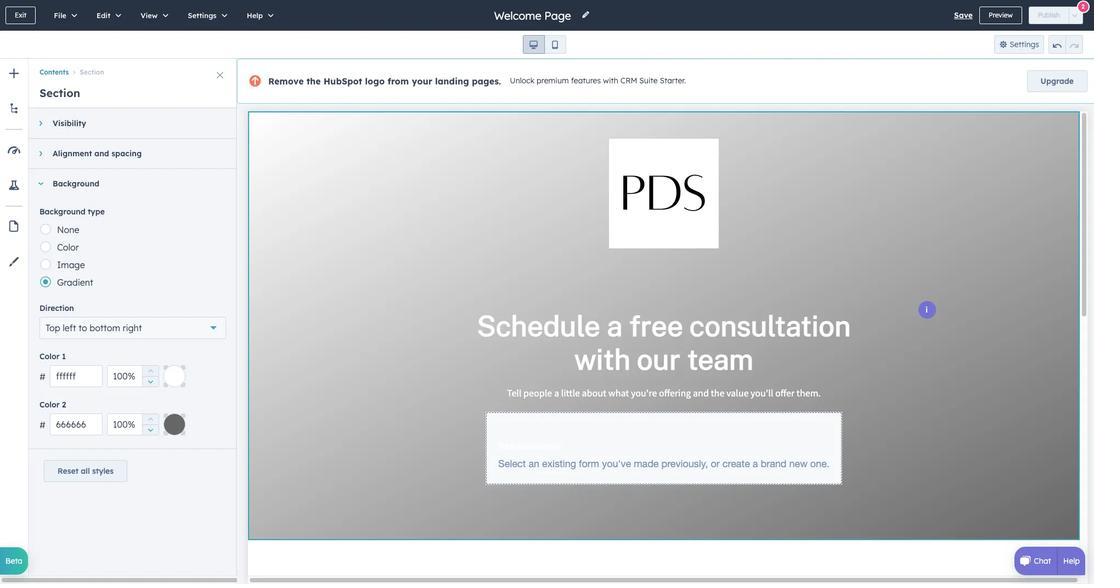 Task type: locate. For each thing, give the bounding box(es) containing it.
caret image down caret icon
[[37, 182, 44, 185]]

1 vertical spatial color
[[40, 352, 60, 362]]

color
[[57, 242, 79, 253], [40, 352, 60, 362], [40, 400, 60, 410]]

None text field
[[50, 365, 103, 387]]

section
[[80, 68, 104, 76], [40, 86, 80, 100]]

background up none
[[40, 207, 85, 217]]

all
[[81, 466, 90, 476]]

caret image
[[39, 120, 42, 127], [37, 182, 44, 185]]

1 horizontal spatial settings
[[1010, 40, 1039, 49]]

gradient
[[57, 277, 93, 288]]

spacing
[[112, 149, 142, 159]]

caret image for visibility
[[39, 120, 42, 127]]

0 vertical spatial help
[[247, 11, 263, 20]]

background inside 'dropdown button'
[[53, 179, 99, 189]]

2 opacity input text field from the top
[[107, 414, 159, 436]]

top left to bottom right
[[46, 323, 142, 334]]

alignment and spacing
[[53, 149, 142, 159]]

upgrade
[[1041, 76, 1074, 86]]

settings right view button
[[188, 11, 217, 20]]

remove
[[268, 76, 304, 87]]

navigation
[[29, 59, 237, 78]]

1 horizontal spatial settings button
[[994, 35, 1044, 54]]

reset all styles button
[[44, 460, 127, 482]]

settings
[[188, 11, 217, 20], [1010, 40, 1039, 49]]

0 vertical spatial background
[[53, 179, 99, 189]]

caret image left visibility
[[39, 120, 42, 127]]

background up the background type
[[53, 179, 99, 189]]

1 vertical spatial caret image
[[37, 182, 44, 185]]

preview button
[[979, 7, 1022, 24]]

image
[[57, 260, 85, 270]]

the
[[306, 76, 321, 87]]

file
[[54, 11, 66, 20]]

color down none
[[57, 242, 79, 253]]

publish group
[[1029, 7, 1083, 24]]

1 # from the top
[[40, 371, 45, 382]]

bottom
[[90, 323, 120, 334]]

caret image for background
[[37, 182, 44, 185]]

opacity input text field
[[107, 365, 159, 387], [107, 414, 159, 436]]

premium
[[537, 76, 569, 86]]

settings button
[[176, 0, 235, 31], [994, 35, 1044, 54]]

background type
[[40, 207, 105, 217]]

background for background
[[53, 179, 99, 189]]

edit
[[97, 11, 110, 20]]

close image
[[217, 72, 223, 78]]

background
[[53, 179, 99, 189], [40, 207, 85, 217]]

group
[[523, 35, 566, 54], [1048, 35, 1083, 54], [142, 365, 159, 387], [142, 414, 159, 436]]

0 vertical spatial color
[[57, 242, 79, 253]]

section down 'contents'
[[40, 86, 80, 100]]

color 2
[[40, 400, 66, 410]]

left
[[63, 323, 76, 334]]

reset all styles
[[58, 466, 114, 476]]

opacity input text field for 1
[[107, 365, 159, 387]]

1 opacity input text field from the top
[[107, 365, 159, 387]]

caret image inside the visibility dropdown button
[[39, 120, 42, 127]]

1 vertical spatial 2
[[62, 400, 66, 410]]

1 vertical spatial #
[[40, 420, 45, 431]]

0 vertical spatial settings button
[[176, 0, 235, 31]]

background button
[[29, 169, 226, 199]]

1 vertical spatial background
[[40, 207, 85, 217]]

0 horizontal spatial settings button
[[176, 0, 235, 31]]

0 vertical spatial #
[[40, 371, 45, 382]]

# for color 2
[[40, 420, 45, 431]]

2 # from the top
[[40, 420, 45, 431]]

suite
[[639, 76, 658, 86]]

2 down 1
[[62, 400, 66, 410]]

0 horizontal spatial settings
[[188, 11, 217, 20]]

file button
[[42, 0, 85, 31]]

0 horizontal spatial 2
[[62, 400, 66, 410]]

upgrade link
[[1027, 70, 1087, 92]]

none
[[57, 224, 79, 235]]

None field
[[493, 8, 575, 23]]

publish
[[1038, 11, 1060, 19]]

exit
[[15, 11, 26, 19]]

0 vertical spatial opacity input text field
[[107, 365, 159, 387]]

color down color 1
[[40, 400, 60, 410]]

2 vertical spatial color
[[40, 400, 60, 410]]

2 right publish button
[[1081, 2, 1085, 10]]

1 vertical spatial opacity input text field
[[107, 414, 159, 436]]

1 horizontal spatial 2
[[1081, 2, 1085, 10]]

starter.
[[660, 76, 686, 86]]

section right contents button
[[80, 68, 104, 76]]

top
[[46, 323, 60, 334]]

# down color 2
[[40, 420, 45, 431]]

1 vertical spatial help
[[1063, 556, 1080, 566]]

view button
[[129, 0, 176, 31]]

remove the hubspot logo from your landing pages.
[[268, 76, 501, 87]]

landing
[[435, 76, 469, 87]]

reset
[[58, 466, 79, 476]]

logo
[[365, 76, 385, 87]]

2
[[1081, 2, 1085, 10], [62, 400, 66, 410]]

settings down preview button
[[1010, 40, 1039, 49]]

contents button
[[40, 68, 69, 76]]

color left 1
[[40, 352, 60, 362]]

unlock
[[510, 76, 534, 86]]

1 horizontal spatial help
[[1063, 556, 1080, 566]]

None text field
[[50, 414, 103, 436]]

caret image inside background 'dropdown button'
[[37, 182, 44, 185]]

beta button
[[0, 548, 28, 575]]

background for background type
[[40, 207, 85, 217]]

save button
[[954, 9, 973, 22]]

0 horizontal spatial help
[[247, 11, 263, 20]]

# down color 1
[[40, 371, 45, 382]]

help
[[247, 11, 263, 20], [1063, 556, 1080, 566]]

1 vertical spatial settings
[[1010, 40, 1039, 49]]

0 vertical spatial caret image
[[39, 120, 42, 127]]

#
[[40, 371, 45, 382], [40, 420, 45, 431]]

your
[[412, 76, 432, 87]]



Task type: describe. For each thing, give the bounding box(es) containing it.
styles
[[92, 466, 114, 476]]

color for color 2
[[40, 400, 60, 410]]

0 vertical spatial 2
[[1081, 2, 1085, 10]]

with
[[603, 76, 618, 86]]

1
[[62, 352, 66, 362]]

preview
[[989, 11, 1013, 19]]

1 vertical spatial settings button
[[994, 35, 1044, 54]]

hubspot
[[324, 76, 362, 87]]

section button
[[69, 68, 104, 76]]

chat
[[1034, 556, 1051, 566]]

help button
[[235, 0, 282, 31]]

color for color
[[57, 242, 79, 253]]

exit link
[[5, 7, 36, 24]]

to
[[79, 323, 87, 334]]

opacity input text field for 2
[[107, 414, 159, 436]]

navigation containing contents
[[29, 59, 237, 78]]

color 1
[[40, 352, 66, 362]]

and
[[94, 149, 109, 159]]

pages.
[[472, 76, 501, 87]]

# for color 1
[[40, 371, 45, 382]]

publish button
[[1029, 7, 1069, 24]]

caret image
[[39, 150, 42, 157]]

top left to bottom right button
[[40, 317, 226, 339]]

alignment and spacing button
[[29, 139, 226, 168]]

features
[[571, 76, 601, 86]]

from
[[388, 76, 409, 87]]

0 vertical spatial section
[[80, 68, 104, 76]]

right
[[123, 323, 142, 334]]

help inside button
[[247, 11, 263, 20]]

alignment
[[53, 149, 92, 159]]

0 vertical spatial settings
[[188, 11, 217, 20]]

direction
[[40, 303, 74, 313]]

unlock premium features with crm suite starter.
[[510, 76, 686, 86]]

save
[[954, 10, 973, 20]]

view
[[141, 11, 158, 20]]

1 vertical spatial section
[[40, 86, 80, 100]]

beta
[[5, 556, 23, 566]]

color for color 1
[[40, 352, 60, 362]]

visibility
[[53, 119, 86, 128]]

edit button
[[85, 0, 129, 31]]

crm
[[620, 76, 637, 86]]

contents
[[40, 68, 69, 76]]

visibility button
[[29, 109, 226, 138]]

type
[[88, 207, 105, 217]]



Task type: vqa. For each thing, say whether or not it's contained in the screenshot.
data
no



